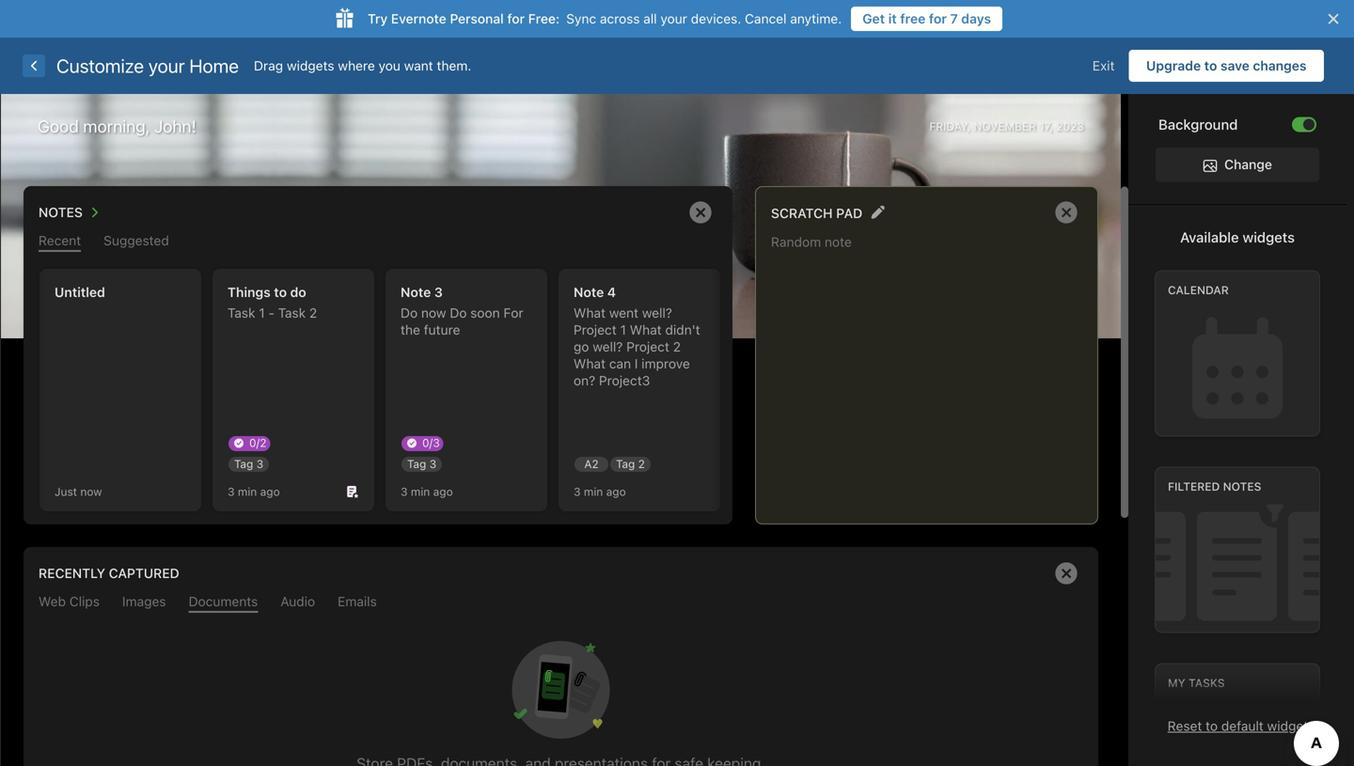 Task type: vqa. For each thing, say whether or not it's contained in the screenshot.
Home
yes



Task type: describe. For each thing, give the bounding box(es) containing it.
morning,
[[83, 116, 150, 136]]

2 remove image from the left
[[1048, 194, 1086, 231]]

tasks
[[1189, 677, 1226, 690]]

it
[[889, 11, 897, 26]]

upgrade
[[1147, 58, 1202, 73]]

my
[[1169, 677, 1186, 690]]

upgrade to save changes
[[1147, 58, 1307, 73]]

scratch pad
[[772, 205, 863, 221]]

get
[[863, 11, 885, 26]]

customize
[[56, 55, 144, 77]]

1 remove image from the left
[[682, 194, 720, 231]]

pad
[[837, 205, 863, 221]]

edit widget title image
[[871, 205, 886, 219]]

friday,
[[930, 120, 971, 133]]

filtered notes
[[1169, 480, 1262, 493]]

notes
[[1224, 480, 1262, 493]]

all
[[644, 11, 657, 26]]

where
[[338, 58, 375, 73]]

cancel
[[745, 11, 787, 26]]

you
[[379, 58, 401, 73]]

good
[[38, 116, 79, 136]]

7
[[951, 11, 958, 26]]

scratch
[[772, 205, 833, 221]]

save
[[1221, 58, 1250, 73]]

want
[[404, 58, 433, 73]]

to for reset
[[1206, 719, 1219, 734]]

reset to default widgets button
[[1168, 719, 1316, 734]]

days
[[962, 11, 992, 26]]

17,
[[1040, 120, 1054, 133]]

0 vertical spatial your
[[661, 11, 688, 26]]

exit button
[[1079, 50, 1129, 82]]

for for 7
[[929, 11, 947, 26]]

background
[[1159, 116, 1239, 133]]

calendar
[[1169, 283, 1230, 297]]

available
[[1181, 229, 1240, 245]]

for for free:
[[508, 11, 525, 26]]

2023
[[1057, 120, 1085, 133]]



Task type: locate. For each thing, give the bounding box(es) containing it.
try
[[368, 11, 388, 26]]

friday, november 17, 2023
[[930, 120, 1085, 133]]

personal
[[450, 11, 504, 26]]

changes
[[1254, 58, 1307, 73]]

for inside button
[[929, 11, 947, 26]]

reset
[[1168, 719, 1203, 734]]

2 for from the left
[[929, 11, 947, 26]]

drag widgets where you want them.
[[254, 58, 472, 73]]

for left free:
[[508, 11, 525, 26]]

widgets right default
[[1268, 719, 1316, 734]]

change
[[1225, 157, 1273, 172]]

change button
[[1156, 148, 1320, 182]]

widgets right the drag
[[287, 58, 335, 73]]

remove image
[[1048, 555, 1086, 593]]

to
[[1205, 58, 1218, 73], [1206, 719, 1219, 734]]

your
[[661, 11, 688, 26], [149, 55, 185, 77]]

to inside "button"
[[1205, 58, 1218, 73]]

widgets
[[287, 58, 335, 73], [1243, 229, 1296, 245], [1268, 719, 1316, 734]]

widgets for drag
[[287, 58, 335, 73]]

to left save
[[1205, 58, 1218, 73]]

your right all
[[661, 11, 688, 26]]

remove image
[[682, 194, 720, 231], [1048, 194, 1086, 231]]

home
[[189, 55, 239, 77]]

my tasks
[[1169, 677, 1226, 690]]

0 horizontal spatial for
[[508, 11, 525, 26]]

your left home on the top of the page
[[149, 55, 185, 77]]

to right the reset at the bottom
[[1206, 719, 1219, 734]]

background image
[[1304, 119, 1315, 130]]

john!
[[154, 116, 196, 136]]

for
[[508, 11, 525, 26], [929, 11, 947, 26]]

1 horizontal spatial your
[[661, 11, 688, 26]]

1 vertical spatial your
[[149, 55, 185, 77]]

1 for from the left
[[508, 11, 525, 26]]

exit
[[1093, 58, 1115, 73]]

them.
[[437, 58, 472, 73]]

1 horizontal spatial for
[[929, 11, 947, 26]]

november
[[974, 120, 1037, 133]]

widgets for available
[[1243, 229, 1296, 245]]

upgrade to save changes button
[[1129, 50, 1325, 82]]

try evernote personal for free: sync across all your devices. cancel anytime.
[[368, 11, 842, 26]]

free:
[[528, 11, 560, 26]]

anytime.
[[791, 11, 842, 26]]

get it free for 7 days
[[863, 11, 992, 26]]

1 vertical spatial to
[[1206, 719, 1219, 734]]

drag
[[254, 58, 283, 73]]

filtered
[[1169, 480, 1221, 493]]

0 horizontal spatial remove image
[[682, 194, 720, 231]]

good morning, john!
[[38, 116, 196, 136]]

across
[[600, 11, 640, 26]]

sync
[[567, 11, 597, 26]]

for left 7
[[929, 11, 947, 26]]

0 vertical spatial to
[[1205, 58, 1218, 73]]

0 vertical spatial widgets
[[287, 58, 335, 73]]

scratch pad button
[[772, 200, 863, 225]]

0 horizontal spatial your
[[149, 55, 185, 77]]

1 vertical spatial widgets
[[1243, 229, 1296, 245]]

available widgets
[[1181, 229, 1296, 245]]

evernote
[[391, 11, 447, 26]]

free
[[901, 11, 926, 26]]

get it free for 7 days button
[[852, 7, 1003, 31]]

widgets right available
[[1243, 229, 1296, 245]]

1 horizontal spatial remove image
[[1048, 194, 1086, 231]]

default
[[1222, 719, 1264, 734]]

2 vertical spatial widgets
[[1268, 719, 1316, 734]]

devices.
[[691, 11, 742, 26]]

customize your home
[[56, 55, 239, 77]]

reset to default widgets
[[1168, 719, 1316, 734]]

to for upgrade
[[1205, 58, 1218, 73]]



